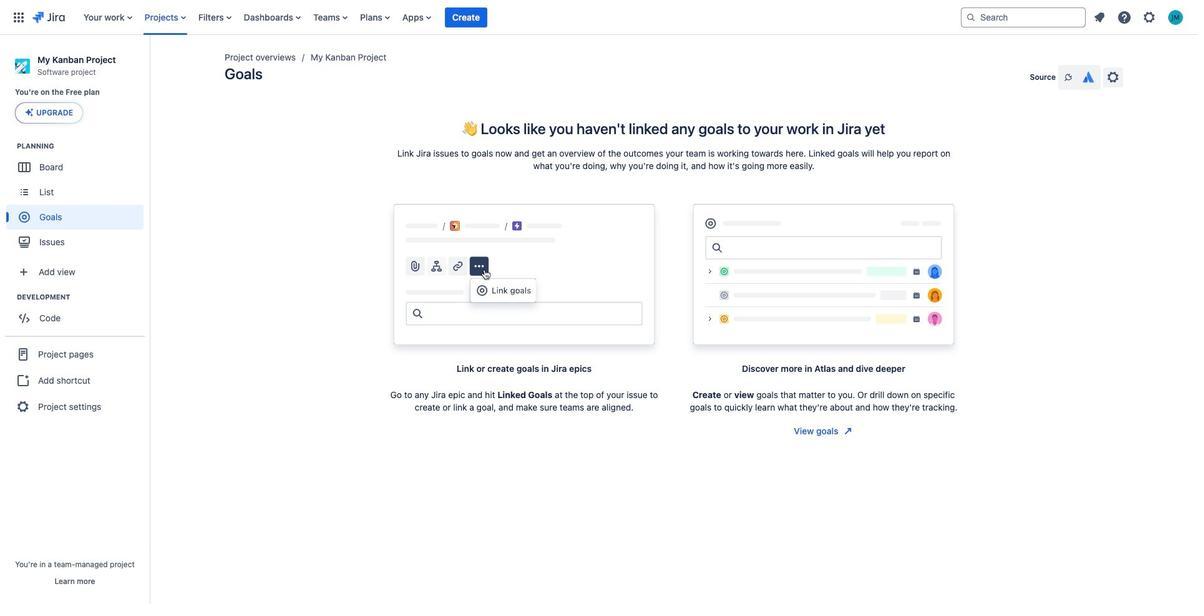 Task type: vqa. For each thing, say whether or not it's contained in the screenshot.
Dashboards dropdown button
no



Task type: locate. For each thing, give the bounding box(es) containing it.
search image
[[967, 12, 977, 22]]

group
[[6, 141, 149, 259], [6, 292, 149, 335], [5, 336, 145, 425]]

list
[[77, 0, 952, 35], [1089, 6, 1191, 28]]

0 horizontal spatial list
[[77, 0, 952, 35]]

None search field
[[962, 7, 1086, 27]]

1 vertical spatial heading
[[17, 292, 149, 302]]

1 heading from the top
[[17, 141, 149, 151]]

development image
[[2, 290, 17, 305]]

goal image
[[19, 212, 30, 223]]

banner
[[0, 0, 1199, 35]]

help image
[[1118, 10, 1133, 25]]

0 vertical spatial heading
[[17, 141, 149, 151]]

group for development icon
[[6, 292, 149, 335]]

appswitcher icon image
[[11, 10, 26, 25]]

0 vertical spatial group
[[6, 141, 149, 259]]

1 vertical spatial group
[[6, 292, 149, 335]]

list item
[[445, 0, 488, 35]]

settings image
[[1143, 10, 1158, 25]]

heading
[[17, 141, 149, 151], [17, 292, 149, 302]]

2 heading from the top
[[17, 292, 149, 302]]

jira image
[[32, 10, 65, 25], [32, 10, 65, 25]]

group for planning "icon"
[[6, 141, 149, 259]]



Task type: describe. For each thing, give the bounding box(es) containing it.
sidebar navigation image
[[136, 50, 164, 75]]

sidebar element
[[0, 35, 150, 604]]

notifications image
[[1093, 10, 1108, 25]]

heading for group for development icon
[[17, 292, 149, 302]]

2 vertical spatial group
[[5, 336, 145, 425]]

planning image
[[2, 139, 17, 154]]

Search field
[[962, 7, 1086, 27]]

1 horizontal spatial list
[[1089, 6, 1191, 28]]

heading for planning "icon"'s group
[[17, 141, 149, 151]]

primary element
[[7, 0, 952, 35]]

your profile and settings image
[[1169, 10, 1184, 25]]



